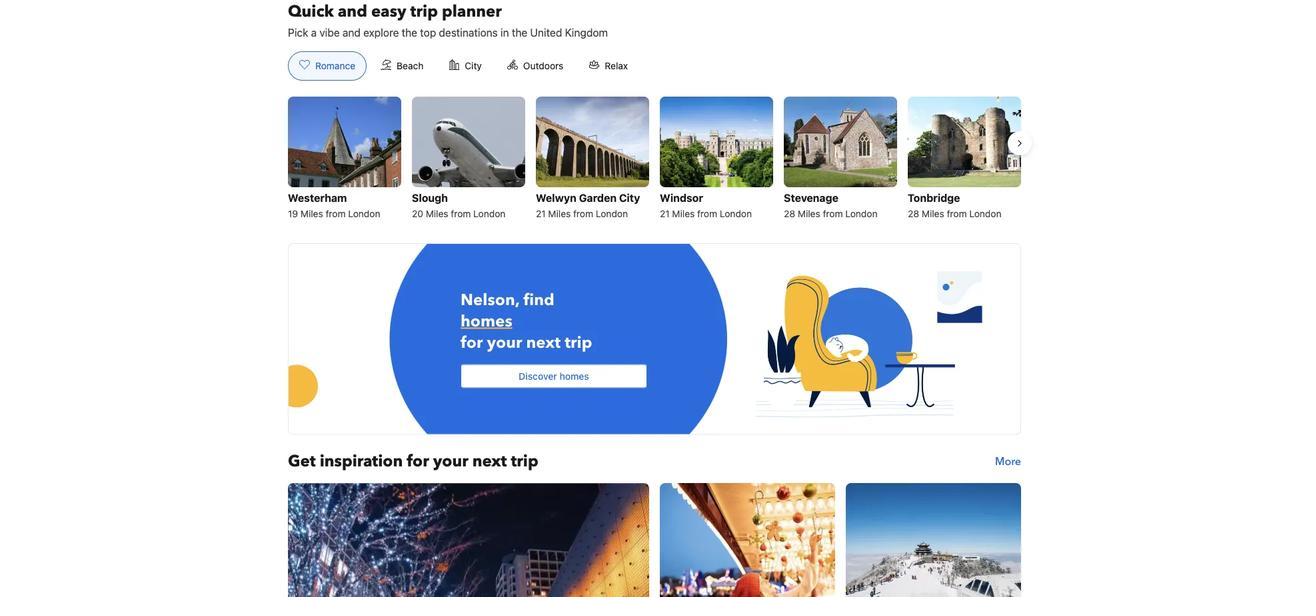 Task type: vqa. For each thing, say whether or not it's contained in the screenshot.
4th "United"
no



Task type: locate. For each thing, give the bounding box(es) containing it.
slough
[[412, 192, 448, 204]]

1 london from the left
[[348, 208, 380, 219]]

miles inside slough 20 miles from london
[[426, 208, 448, 219]]

from for westerham
[[326, 208, 346, 219]]

region
[[277, 91, 1032, 227]]

3 london from the left
[[596, 208, 628, 219]]

1 horizontal spatial the
[[512, 26, 528, 39]]

21
[[536, 208, 546, 219], [660, 208, 670, 219]]

miles down tonbridge at the right top
[[922, 208, 944, 219]]

vibe
[[320, 26, 340, 39]]

nelson, find homes for your next trip
[[461, 289, 592, 354]]

the left top
[[402, 26, 417, 39]]

from down stevenage
[[823, 208, 843, 219]]

2 the from the left
[[512, 26, 528, 39]]

tonbridge
[[908, 192, 960, 204]]

trip inside nelson, find homes for your next trip
[[565, 332, 592, 354]]

discover homes
[[519, 371, 589, 382]]

from inside westerham 19 miles from london
[[326, 208, 346, 219]]

trip inside quick and easy trip planner pick a vibe and explore the top destinations in the united kingdom
[[410, 0, 438, 22]]

miles down westerham
[[301, 208, 323, 219]]

0 horizontal spatial 21
[[536, 208, 546, 219]]

4 miles from the left
[[672, 208, 695, 219]]

2 london from the left
[[473, 208, 506, 219]]

tab list
[[277, 51, 650, 81]]

5 london from the left
[[846, 208, 878, 219]]

0 horizontal spatial for
[[407, 451, 429, 473]]

20
[[412, 208, 423, 219]]

easy
[[371, 0, 406, 22]]

1 vertical spatial trip
[[565, 332, 592, 354]]

1 horizontal spatial for
[[461, 332, 483, 354]]

from inside windsor 21 miles from london
[[697, 208, 717, 219]]

miles for stevenage
[[798, 208, 820, 219]]

28 down stevenage
[[784, 208, 795, 219]]

miles inside welwyn garden city 21 miles from london
[[548, 208, 571, 219]]

homes right "discover"
[[560, 371, 589, 382]]

romance button
[[288, 51, 367, 81]]

your
[[487, 332, 522, 354], [433, 451, 468, 473]]

0 horizontal spatial the
[[402, 26, 417, 39]]

21 down welwyn
[[536, 208, 546, 219]]

city
[[465, 60, 482, 71], [619, 192, 640, 204]]

3 miles from the left
[[548, 208, 571, 219]]

miles for westerham
[[301, 208, 323, 219]]

outdoors button
[[496, 51, 575, 81]]

the right in
[[512, 26, 528, 39]]

london inside stevenage 28 miles from london
[[846, 208, 878, 219]]

0 vertical spatial city
[[465, 60, 482, 71]]

2 21 from the left
[[660, 208, 670, 219]]

0 horizontal spatial homes
[[461, 311, 513, 333]]

1 vertical spatial next
[[472, 451, 507, 473]]

1 horizontal spatial 21
[[660, 208, 670, 219]]

0 horizontal spatial trip
[[410, 0, 438, 22]]

2 horizontal spatial trip
[[565, 332, 592, 354]]

4 london from the left
[[720, 208, 752, 219]]

a
[[311, 26, 317, 39]]

miles down welwyn
[[548, 208, 571, 219]]

6 london from the left
[[970, 208, 1002, 219]]

miles inside tonbridge 28 miles from london
[[922, 208, 944, 219]]

from down westerham
[[326, 208, 346, 219]]

inspiration
[[320, 451, 403, 473]]

from right 20
[[451, 208, 471, 219]]

get inspiration for your next trip
[[288, 451, 538, 473]]

welwyn
[[536, 192, 577, 204]]

1 horizontal spatial homes
[[560, 371, 589, 382]]

1 21 from the left
[[536, 208, 546, 219]]

0 horizontal spatial 28
[[784, 208, 795, 219]]

1 from from the left
[[326, 208, 346, 219]]

0 horizontal spatial your
[[433, 451, 468, 473]]

city down destinations
[[465, 60, 482, 71]]

next
[[526, 332, 561, 354], [472, 451, 507, 473]]

0 vertical spatial your
[[487, 332, 522, 354]]

28 down tonbridge at the right top
[[908, 208, 919, 219]]

0 horizontal spatial next
[[472, 451, 507, 473]]

from
[[326, 208, 346, 219], [451, 208, 471, 219], [573, 208, 593, 219], [697, 208, 717, 219], [823, 208, 843, 219], [947, 208, 967, 219]]

5 from from the left
[[823, 208, 843, 219]]

homes left find
[[461, 311, 513, 333]]

relax
[[605, 60, 628, 71]]

2 from from the left
[[451, 208, 471, 219]]

london for windsor
[[720, 208, 752, 219]]

0 vertical spatial next
[[526, 332, 561, 354]]

discover
[[519, 371, 557, 382]]

1 horizontal spatial 28
[[908, 208, 919, 219]]

21 inside windsor 21 miles from london
[[660, 208, 670, 219]]

2 miles from the left
[[426, 208, 448, 219]]

1 vertical spatial city
[[619, 192, 640, 204]]

london inside windsor 21 miles from london
[[720, 208, 752, 219]]

and right the 'vibe'
[[343, 26, 361, 39]]

2 vertical spatial trip
[[511, 451, 538, 473]]

miles
[[301, 208, 323, 219], [426, 208, 448, 219], [548, 208, 571, 219], [672, 208, 695, 219], [798, 208, 820, 219], [922, 208, 944, 219]]

and
[[338, 0, 367, 22], [343, 26, 361, 39]]

kingdom
[[565, 26, 608, 39]]

21 down windsor
[[660, 208, 670, 219]]

slough 20 miles from london
[[412, 192, 506, 219]]

london inside slough 20 miles from london
[[473, 208, 506, 219]]

0 vertical spatial homes
[[461, 311, 513, 333]]

top
[[420, 26, 436, 39]]

28 inside tonbridge 28 miles from london
[[908, 208, 919, 219]]

westerham 19 miles from london
[[288, 192, 380, 219]]

3 from from the left
[[573, 208, 593, 219]]

romance
[[315, 60, 355, 71]]

for right inspiration
[[407, 451, 429, 473]]

more link
[[995, 451, 1021, 472]]

1 vertical spatial and
[[343, 26, 361, 39]]

1 horizontal spatial next
[[526, 332, 561, 354]]

0 horizontal spatial city
[[465, 60, 482, 71]]

28
[[784, 208, 795, 219], [908, 208, 919, 219]]

from down tonbridge at the right top
[[947, 208, 967, 219]]

garden
[[579, 192, 617, 204]]

the
[[402, 26, 417, 39], [512, 26, 528, 39]]

and up the 'vibe'
[[338, 0, 367, 22]]

1 horizontal spatial your
[[487, 332, 522, 354]]

for
[[461, 332, 483, 354], [407, 451, 429, 473]]

homes
[[461, 311, 513, 333], [560, 371, 589, 382]]

miles inside stevenage 28 miles from london
[[798, 208, 820, 219]]

united
[[530, 26, 562, 39]]

get
[[288, 451, 316, 473]]

5 miles from the left
[[798, 208, 820, 219]]

from inside stevenage 28 miles from london
[[823, 208, 843, 219]]

london
[[348, 208, 380, 219], [473, 208, 506, 219], [596, 208, 628, 219], [720, 208, 752, 219], [846, 208, 878, 219], [970, 208, 1002, 219]]

london for stevenage
[[846, 208, 878, 219]]

miles for windsor
[[672, 208, 695, 219]]

21 inside welwyn garden city 21 miles from london
[[536, 208, 546, 219]]

4 from from the left
[[697, 208, 717, 219]]

miles down stevenage
[[798, 208, 820, 219]]

miles down slough
[[426, 208, 448, 219]]

0 vertical spatial for
[[461, 332, 483, 354]]

miles inside windsor 21 miles from london
[[672, 208, 695, 219]]

quick
[[288, 0, 334, 22]]

miles inside westerham 19 miles from london
[[301, 208, 323, 219]]

6 miles from the left
[[922, 208, 944, 219]]

from down "garden"
[[573, 208, 593, 219]]

city right "garden"
[[619, 192, 640, 204]]

stevenage 28 miles from london
[[784, 192, 878, 219]]

pick
[[288, 26, 308, 39]]

from inside tonbridge 28 miles from london
[[947, 208, 967, 219]]

1 miles from the left
[[301, 208, 323, 219]]

miles down windsor
[[672, 208, 695, 219]]

from inside slough 20 miles from london
[[451, 208, 471, 219]]

28 inside stevenage 28 miles from london
[[784, 208, 795, 219]]

1 28 from the left
[[784, 208, 795, 219]]

london inside tonbridge 28 miles from london
[[970, 208, 1002, 219]]

0 vertical spatial trip
[[410, 0, 438, 22]]

6 from from the left
[[947, 208, 967, 219]]

2 28 from the left
[[908, 208, 919, 219]]

quick and easy trip planner pick a vibe and explore the top destinations in the united kingdom
[[288, 0, 608, 39]]

windsor 21 miles from london
[[660, 192, 752, 219]]

for down nelson,
[[461, 332, 483, 354]]

1 horizontal spatial city
[[619, 192, 640, 204]]

more
[[995, 454, 1021, 469]]

trip
[[410, 0, 438, 22], [565, 332, 592, 354], [511, 451, 538, 473]]

1 vertical spatial your
[[433, 451, 468, 473]]

from down windsor
[[697, 208, 717, 219]]

london inside westerham 19 miles from london
[[348, 208, 380, 219]]

tab list containing romance
[[277, 51, 650, 81]]



Task type: describe. For each thing, give the bounding box(es) containing it.
stevenage
[[784, 192, 839, 204]]

beach
[[397, 60, 424, 71]]

miles for tonbridge
[[922, 208, 944, 219]]

next inside nelson, find homes for your next trip
[[526, 332, 561, 354]]

city inside the city button
[[465, 60, 482, 71]]

london inside welwyn garden city 21 miles from london
[[596, 208, 628, 219]]

nelson,
[[461, 289, 519, 311]]

outdoors
[[523, 60, 564, 71]]

tonbridge 28 miles from london
[[908, 192, 1002, 219]]

in
[[501, 26, 509, 39]]

1 vertical spatial for
[[407, 451, 429, 473]]

1 vertical spatial homes
[[560, 371, 589, 382]]

relax button
[[578, 51, 639, 81]]

28 for stevenage
[[784, 208, 795, 219]]

london for tonbridge
[[970, 208, 1002, 219]]

28 for tonbridge
[[908, 208, 919, 219]]

from for windsor
[[697, 208, 717, 219]]

your inside nelson, find homes for your next trip
[[487, 332, 522, 354]]

beach button
[[369, 51, 435, 81]]

city button
[[438, 51, 493, 81]]

region containing westerham
[[277, 91, 1032, 227]]

top 5 places for winter sports in south korea image
[[846, 483, 1021, 597]]

from inside welwyn garden city 21 miles from london
[[573, 208, 593, 219]]

1 the from the left
[[402, 26, 417, 39]]

destinations
[[439, 26, 498, 39]]

6 magical christmas experiences in london image
[[660, 483, 835, 597]]

london for westerham
[[348, 208, 380, 219]]

miles for slough
[[426, 208, 448, 219]]

planner
[[442, 0, 502, 22]]

from for slough
[[451, 208, 471, 219]]

welwyn garden city 21 miles from london
[[536, 192, 640, 219]]

london for slough
[[473, 208, 506, 219]]

0 vertical spatial and
[[338, 0, 367, 22]]

city inside welwyn garden city 21 miles from london
[[619, 192, 640, 204]]

explore
[[363, 26, 399, 39]]

from for stevenage
[[823, 208, 843, 219]]

for inside nelson, find homes for your next trip
[[461, 332, 483, 354]]

windsor
[[660, 192, 703, 204]]

westerham
[[288, 192, 347, 204]]

19
[[288, 208, 298, 219]]

find
[[523, 289, 554, 311]]

1 horizontal spatial trip
[[511, 451, 538, 473]]

homes inside nelson, find homes for your next trip
[[461, 311, 513, 333]]

from for tonbridge
[[947, 208, 967, 219]]



